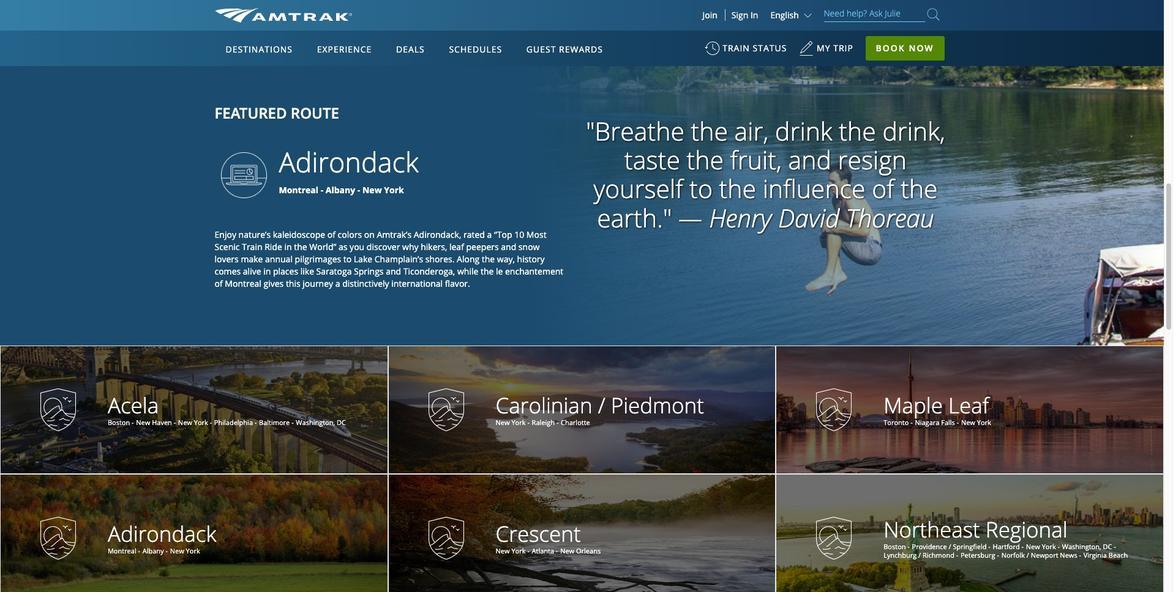 Task type: vqa. For each thing, say whether or not it's contained in the screenshot.
Destinations
yes



Task type: locate. For each thing, give the bounding box(es) containing it.
arts
[[549, 26, 565, 37]]

of inside the "breathe the air, drink the drink, taste the fruit, and resign yourself to the influence of the earth."
[[872, 172, 894, 206]]

0 vertical spatial in
[[284, 241, 292, 253]]

status
[[753, 42, 787, 54]]

0 horizontal spatial -
[[321, 184, 323, 196]]

baltimore
[[259, 418, 290, 427]]

1 alt text image from the top
[[40, 389, 76, 432]]

drink
[[775, 114, 833, 148]]

along
[[457, 253, 480, 265]]

0 horizontal spatial and
[[386, 266, 401, 277]]

deals button
[[391, 32, 430, 67]]

2 vertical spatial and
[[386, 266, 401, 277]]

1 horizontal spatial to
[[690, 172, 713, 206]]

0 vertical spatial of
[[872, 172, 894, 206]]

toronto
[[884, 418, 909, 427]]

1 vertical spatial dc
[[1103, 543, 1112, 552]]

1 vertical spatial of
[[327, 229, 336, 240]]

and down champlain's
[[386, 266, 401, 277]]

1 horizontal spatial of
[[327, 229, 336, 240]]

in up gives
[[263, 266, 271, 277]]

to right taste
[[690, 172, 713, 206]]

0 vertical spatial and
[[788, 143, 831, 177]]

sign in
[[732, 9, 758, 21]]

boston inside 'acela boston new haven new york philadelphia baltimore washington, dc'
[[108, 418, 130, 427]]

0 horizontal spatial boston
[[108, 418, 130, 427]]

/ left springfield
[[949, 543, 951, 552]]

1 horizontal spatial adirondack
[[279, 143, 419, 180]]

book now button
[[866, 36, 945, 61]]

the down kaleidoscope
[[294, 241, 307, 253]]

new inside northeast regional boston providence / springfield hartford new york washington, dc lynchburg / richmond petersburg norfolk / newport news virginia beach
[[1026, 543, 1040, 552]]

my trip button
[[799, 37, 854, 67]]

2 vertical spatial montreal
[[108, 547, 136, 556]]

0 vertical spatial a
[[487, 229, 492, 240]]

in right ride
[[284, 241, 292, 253]]

david
[[778, 201, 839, 235]]

None text field
[[103, 391, 375, 427], [879, 391, 1151, 427], [103, 520, 375, 556], [491, 520, 763, 556], [103, 391, 375, 427], [879, 391, 1151, 427], [103, 520, 375, 556], [491, 520, 763, 556]]

discover
[[367, 241, 400, 253]]

2 alt text image from the top
[[40, 517, 76, 560]]

washington, right baltimore
[[296, 418, 335, 427]]

1 vertical spatial a
[[335, 278, 340, 290]]

0 horizontal spatial washington,
[[296, 418, 335, 427]]

1 vertical spatial to
[[343, 253, 352, 265]]

boston left providence at right bottom
[[884, 543, 906, 552]]

guest
[[526, 43, 556, 55]]

application
[[260, 102, 554, 274]]

as
[[339, 241, 347, 253]]

/ inside carolinian / piedmont new york raleigh charlotte
[[598, 391, 605, 420]]

springs
[[354, 266, 384, 277]]

a
[[487, 229, 492, 240], [335, 278, 340, 290]]

virginia
[[1084, 551, 1107, 560]]

1 horizontal spatial albany
[[326, 184, 355, 196]]

outdoors
[[626, 26, 665, 37]]

champlain's
[[375, 253, 423, 265]]

train status link
[[705, 37, 787, 67]]

- up kaleidoscope
[[321, 184, 323, 196]]

1 horizontal spatial washington,
[[1062, 543, 1101, 552]]

sign
[[732, 9, 748, 21]]

amtrak image
[[215, 8, 352, 23]]

1 horizontal spatial dc
[[1103, 543, 1112, 552]]

1 vertical spatial alt text image
[[40, 517, 76, 560]]

why
[[402, 241, 419, 253]]

1 horizontal spatial and
[[501, 241, 516, 253]]

dc
[[337, 418, 346, 427], [1103, 543, 1112, 552]]

carolinian / piedmont new york raleigh charlotte
[[496, 391, 704, 427]]

of
[[872, 172, 894, 206], [327, 229, 336, 240], [215, 278, 223, 290]]

1 vertical spatial boston
[[884, 543, 906, 552]]

2 horizontal spatial and
[[788, 143, 831, 177]]

maple leaf toronto niagara falls new york
[[884, 391, 991, 427]]

0 vertical spatial to
[[690, 172, 713, 206]]

washington,
[[296, 418, 335, 427], [1062, 543, 1101, 552]]

ride
[[265, 241, 282, 253]]

montreal
[[279, 184, 318, 196], [225, 278, 261, 290], [108, 547, 136, 556]]

0 vertical spatial washington,
[[296, 418, 335, 427]]

0 horizontal spatial of
[[215, 278, 223, 290]]

book
[[876, 42, 906, 54]]

washington, inside 'acela boston new haven new york philadelphia baltimore washington, dc'
[[296, 418, 335, 427]]

0 horizontal spatial albany
[[143, 547, 164, 556]]

1 horizontal spatial montreal
[[225, 278, 261, 290]]

a left "top
[[487, 229, 492, 240]]

the left le
[[481, 266, 494, 277]]

boston left haven
[[108, 418, 130, 427]]

montreal inside adirondack montreal albany new york
[[108, 547, 136, 556]]

york inside adirondack montreal albany new york
[[186, 547, 200, 556]]

featured
[[215, 103, 287, 123]]

newport
[[1031, 551, 1058, 560]]

annual
[[265, 253, 293, 265]]

10
[[514, 229, 524, 240]]

1 vertical spatial in
[[263, 266, 271, 277]]

lake
[[354, 253, 372, 265]]

amtrak's
[[377, 229, 412, 240]]

alt text image
[[40, 389, 76, 432], [40, 517, 76, 560]]

banner
[[0, 0, 1164, 283]]

comes
[[215, 266, 241, 277]]

ticonderoga,
[[403, 266, 455, 277]]

york inside crescent new york atlanta new orleans
[[512, 547, 526, 556]]

carolinian / piedmont image
[[428, 389, 464, 432]]

petersburg
[[961, 551, 995, 560]]

0 horizontal spatial a
[[335, 278, 340, 290]]

york inside carolinian / piedmont new york raleigh charlotte
[[512, 418, 526, 427]]

the
[[691, 114, 728, 148], [839, 114, 876, 148], [687, 143, 724, 177], [719, 172, 756, 206], [901, 172, 938, 206], [294, 241, 307, 253], [482, 253, 495, 265], [481, 266, 494, 277]]

1 horizontal spatial -
[[358, 184, 360, 196]]

resign
[[838, 143, 907, 177]]

schedules link
[[444, 31, 507, 66]]

1 vertical spatial washington,
[[1062, 543, 1101, 552]]

0 horizontal spatial dc
[[337, 418, 346, 427]]

2 - from the left
[[358, 184, 360, 196]]

deals
[[396, 43, 425, 55]]

atlanta
[[532, 547, 554, 556]]

0 horizontal spatial adirondack
[[108, 520, 216, 549]]

albany inside adirondack montreal albany new york
[[143, 547, 164, 556]]

yourself
[[594, 172, 683, 206]]

- up colors
[[358, 184, 360, 196]]

0 vertical spatial adirondack
[[279, 143, 419, 180]]

and up way,
[[501, 241, 516, 253]]

snow
[[519, 241, 540, 253]]

maple leaf image
[[816, 389, 852, 432]]

to down as
[[343, 253, 352, 265]]

regions map image
[[260, 102, 554, 274]]

history button
[[490, 21, 538, 42]]

enchantement
[[505, 266, 564, 277]]

like
[[300, 266, 314, 277]]

adirondack montreal albany new york
[[108, 520, 216, 556]]

haven
[[152, 418, 172, 427]]

orleans
[[576, 547, 601, 556]]

boston
[[108, 418, 130, 427], [884, 543, 906, 552]]

book now
[[876, 42, 934, 54]]

1 horizontal spatial a
[[487, 229, 492, 240]]

0 horizontal spatial to
[[343, 253, 352, 265]]

rated
[[464, 229, 485, 240]]

0 vertical spatial albany
[[326, 184, 355, 196]]

/ right the norfolk
[[1027, 551, 1029, 560]]

/ right charlotte
[[598, 391, 605, 420]]

1 horizontal spatial boston
[[884, 543, 906, 552]]

0 vertical spatial dc
[[337, 418, 346, 427]]

the left air,
[[691, 114, 728, 148]]

new
[[362, 184, 382, 196], [136, 418, 150, 427], [178, 418, 192, 427], [496, 418, 510, 427], [961, 418, 975, 427], [1026, 543, 1040, 552], [170, 547, 184, 556], [496, 547, 510, 556], [560, 547, 574, 556]]

0 vertical spatial alt text image
[[40, 389, 76, 432]]

1 vertical spatial montreal
[[225, 278, 261, 290]]

york inside 'acela boston new haven new york philadelphia baltimore washington, dc'
[[194, 418, 208, 427]]

0 vertical spatial boston
[[108, 418, 130, 427]]

2 horizontal spatial of
[[872, 172, 894, 206]]

0 vertical spatial montreal
[[279, 184, 318, 196]]

destinations
[[226, 43, 293, 55]]

albany inside adirondack montreal - albany - new york
[[326, 184, 355, 196]]

montreal inside adirondack montreal - albany - new york
[[279, 184, 318, 196]]

a down the saratoga
[[335, 278, 340, 290]]

experience button
[[312, 32, 377, 67]]

2 horizontal spatial montreal
[[279, 184, 318, 196]]

1 vertical spatial albany
[[143, 547, 164, 556]]

join
[[703, 9, 718, 21]]

and right "fruit,"
[[788, 143, 831, 177]]

this
[[286, 278, 300, 290]]

alt text image for acela
[[40, 389, 76, 432]]

—
[[679, 201, 703, 235]]

english button
[[771, 9, 815, 21]]

the right drink
[[839, 114, 876, 148]]

0 horizontal spatial montreal
[[108, 547, 136, 556]]

1 vertical spatial adirondack
[[108, 520, 216, 549]]

english
[[771, 9, 799, 21]]

new inside carolinian / piedmont new york raleigh charlotte
[[496, 418, 510, 427]]

to
[[690, 172, 713, 206], [343, 253, 352, 265]]

0 horizontal spatial in
[[263, 266, 271, 277]]

lovers
[[215, 253, 239, 265]]

in
[[751, 9, 758, 21]]

to inside the "breathe the air, drink the drink, taste the fruit, and resign yourself to the influence of the earth."
[[690, 172, 713, 206]]

history
[[499, 26, 529, 37]]

None text field
[[491, 391, 763, 427], [879, 516, 1151, 560], [491, 391, 763, 427], [879, 516, 1151, 560]]

washington, left beach
[[1062, 543, 1101, 552]]

on
[[364, 229, 375, 240]]

journey
[[303, 278, 333, 290]]

the right —
[[719, 172, 756, 206]]



Task type: describe. For each thing, give the bounding box(es) containing it.
providence
[[912, 543, 947, 552]]

to inside the 'enjoy nature's kaleidoscope of colors on amtrak's adirondack, rated a "top 10 most scenic train ride in the world" as you discover why hikers, leaf peepers and snow lovers make annual pilgrimages to lake champlain's shores. along the way, history comes alive in places like saratoga springs and ticonderoga, while the le enchantement of montreal gives this journey a distinctively international flavor.'
[[343, 253, 352, 265]]

1 horizontal spatial in
[[284, 241, 292, 253]]

join button
[[695, 9, 726, 21]]

leaf
[[949, 391, 989, 420]]

influence
[[763, 172, 866, 206]]

"breathe
[[586, 114, 685, 148]]

the down drink, at right top
[[901, 172, 938, 206]]

my
[[817, 42, 831, 54]]

raleigh
[[532, 418, 555, 427]]

richmond
[[923, 551, 955, 560]]

history
[[517, 253, 545, 265]]

now
[[909, 42, 934, 54]]

my trip
[[817, 42, 854, 54]]

acela boston new haven new york philadelphia baltimore washington, dc
[[108, 391, 346, 427]]

"top
[[494, 229, 512, 240]]

carolinian
[[496, 391, 592, 420]]

flavor.
[[445, 278, 470, 290]]

maple
[[884, 391, 943, 420]]

york inside the maple leaf toronto niagara falls new york
[[977, 418, 991, 427]]

new inside adirondack montreal - albany - new york
[[362, 184, 382, 196]]

way,
[[497, 253, 515, 265]]

washington, inside northeast regional boston providence / springfield hartford new york washington, dc lynchburg / richmond petersburg norfolk / newport news virginia beach
[[1062, 543, 1101, 552]]

and inside the "breathe the air, drink the drink, taste the fruit, and resign yourself to the influence of the earth."
[[788, 143, 831, 177]]

lynchburg
[[884, 551, 917, 560]]

trip
[[833, 42, 854, 54]]

crescent new york atlanta new orleans
[[496, 520, 601, 556]]

peepers
[[466, 241, 499, 253]]

fruit,
[[730, 143, 782, 177]]

crescent
[[496, 520, 581, 549]]

places
[[273, 266, 298, 277]]

—                                      henry david thoreau
[[679, 201, 934, 235]]

enjoy nature's kaleidoscope of colors on amtrak's adirondack, rated a "top 10 most scenic train ride in the world" as you discover why hikers, leaf peepers and snow lovers make annual pilgrimages to lake champlain's shores. along the way, history comes alive in places like saratoga springs and ticonderoga, while the le enchantement of montreal gives this journey a distinctively international flavor.
[[215, 229, 564, 290]]

acela
[[108, 391, 159, 420]]

thoreau
[[846, 201, 934, 235]]

scenic
[[215, 241, 240, 253]]

1 vertical spatial and
[[501, 241, 516, 253]]

philadelphia
[[214, 418, 253, 427]]

route
[[291, 103, 339, 123]]

search icon image
[[927, 6, 940, 23]]

outdoors button
[[616, 21, 675, 42]]

arts & culture
[[549, 26, 607, 37]]

montreal inside the 'enjoy nature's kaleidoscope of colors on amtrak's adirondack, rated a "top 10 most scenic train ride in the world" as you discover why hikers, leaf peepers and snow lovers make annual pilgrimages to lake champlain's shores. along the way, history comes alive in places like saratoga springs and ticonderoga, while the le enchantement of montreal gives this journey a distinctively international flavor.'
[[225, 278, 261, 290]]

piedmont
[[611, 391, 704, 420]]

pilgrimages
[[295, 253, 341, 265]]

beach
[[1109, 551, 1128, 560]]

make
[[241, 253, 263, 265]]

york inside adirondack montreal - albany - new york
[[384, 184, 404, 196]]

schedules
[[449, 43, 502, 55]]

crescent image
[[428, 517, 464, 560]]

regional
[[986, 516, 1068, 544]]

charlotte
[[561, 418, 590, 427]]

news
[[1060, 551, 1078, 560]]

hikers,
[[421, 241, 447, 253]]

york inside northeast regional boston providence / springfield hartford new york washington, dc lynchburg / richmond petersburg norfolk / newport news virginia beach
[[1042, 543, 1056, 552]]

earth."
[[597, 201, 672, 235]]

adirondack for adirondack montreal albany new york
[[108, 520, 216, 549]]

adirondack montreal - albany - new york
[[279, 143, 419, 196]]

new inside adirondack montreal albany new york
[[170, 547, 184, 556]]

destinations button
[[221, 32, 298, 67]]

international
[[391, 278, 443, 290]]

arts & culture button
[[539, 21, 616, 42]]

boston inside northeast regional boston providence / springfield hartford new york washington, dc lynchburg / richmond petersburg norfolk / newport news virginia beach
[[884, 543, 906, 552]]

banner containing join
[[0, 0, 1164, 283]]

colors
[[338, 229, 362, 240]]

"breathe the air, drink the drink, taste the fruit, and resign yourself to the influence of the earth."
[[586, 114, 945, 235]]

alt text image for adirondack
[[40, 517, 76, 560]]

montreal for adirondack montreal albany new york
[[108, 547, 136, 556]]

adirondack for adirondack montreal - albany - new york
[[279, 143, 419, 180]]

kaleidoscope
[[273, 229, 325, 240]]

Please enter your search item search field
[[824, 6, 925, 22]]

featured route
[[215, 103, 339, 123]]

you
[[350, 241, 364, 253]]

2 vertical spatial of
[[215, 278, 223, 290]]

/ left the richmond
[[919, 551, 921, 560]]

new inside the maple leaf toronto niagara falls new york
[[961, 418, 975, 427]]

world"
[[309, 241, 336, 253]]

saratoga
[[316, 266, 352, 277]]

le
[[496, 266, 503, 277]]

sign in button
[[732, 9, 758, 21]]

montreal for adirondack montreal - albany - new york
[[279, 184, 318, 196]]

norfolk
[[1002, 551, 1025, 560]]

experience
[[317, 43, 372, 55]]

adirondack,
[[414, 229, 461, 240]]

northeast regional image
[[816, 517, 852, 560]]

rewards
[[559, 43, 603, 55]]

guest rewards button
[[522, 32, 608, 67]]

the left "fruit,"
[[687, 143, 724, 177]]

most
[[527, 229, 547, 240]]

niagara
[[915, 418, 940, 427]]

dc inside 'acela boston new haven new york philadelphia baltimore washington, dc'
[[337, 418, 346, 427]]

alive
[[243, 266, 261, 277]]

1 - from the left
[[321, 184, 323, 196]]

hartford
[[993, 543, 1020, 552]]

dc inside northeast regional boston providence / springfield hartford new york washington, dc lynchburg / richmond petersburg norfolk / newport news virginia beach
[[1103, 543, 1112, 552]]

the down peepers
[[482, 253, 495, 265]]

train
[[723, 42, 750, 54]]



